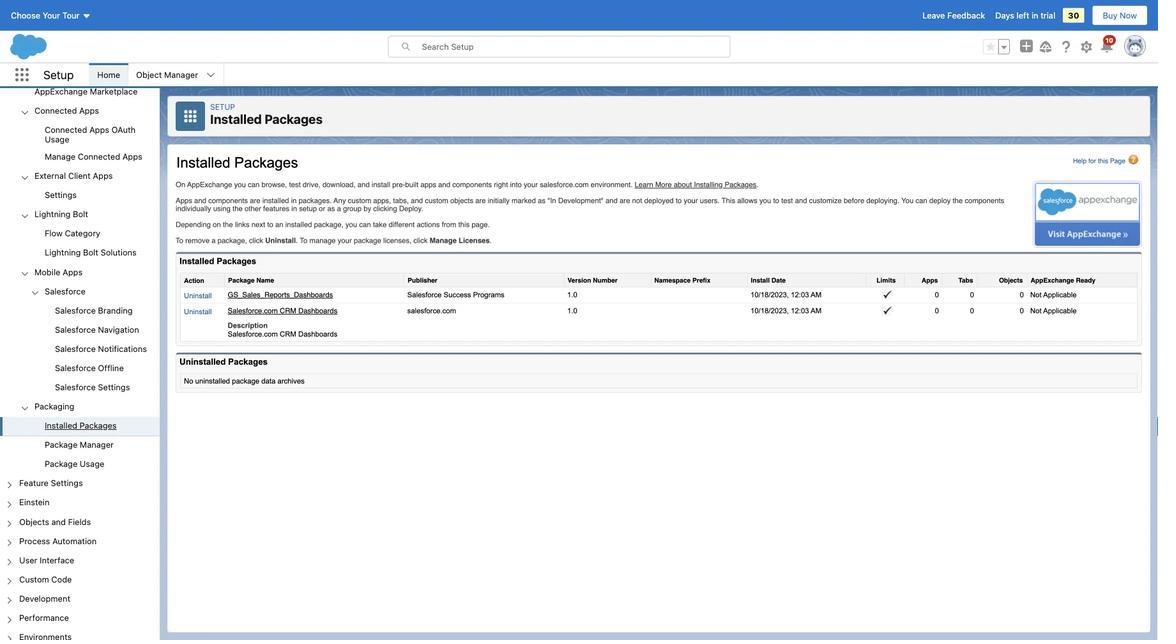 Task type: locate. For each thing, give the bounding box(es) containing it.
salesforce for the "salesforce" link
[[45, 286, 85, 296]]

0 vertical spatial lightning
[[35, 209, 71, 219]]

apps inside 'link'
[[93, 171, 113, 180]]

installed
[[210, 111, 262, 127], [45, 421, 77, 430]]

1 package from the top
[[45, 440, 78, 449]]

salesforce down salesforce branding link
[[55, 325, 96, 334]]

2 vertical spatial settings
[[51, 478, 83, 488]]

setup installed packages
[[210, 102, 323, 127]]

choose your tour
[[11, 11, 80, 20]]

manage connected apps
[[45, 152, 142, 161]]

manager for package manager
[[80, 440, 114, 449]]

group for salesforce
[[0, 302, 160, 398]]

apps down oauth
[[122, 152, 142, 161]]

setup for setup installed packages
[[210, 102, 235, 111]]

salesforce up salesforce offline
[[55, 344, 96, 353]]

1 vertical spatial packages
[[80, 421, 117, 430]]

packages
[[265, 111, 323, 127], [80, 421, 117, 430]]

0 vertical spatial installed
[[210, 111, 262, 127]]

object manager link
[[129, 63, 206, 86]]

package manager
[[45, 440, 114, 449]]

days left in trial
[[996, 11, 1056, 20]]

flow category
[[45, 229, 100, 238]]

settings inside "salesforce" tree item
[[98, 382, 130, 392]]

connected apps oauth usage link
[[45, 125, 160, 144]]

0 vertical spatial setup
[[43, 68, 74, 82]]

0 horizontal spatial setup
[[43, 68, 74, 82]]

salesforce settings link
[[55, 382, 130, 394]]

setup
[[43, 68, 74, 82], [210, 102, 235, 111]]

1 vertical spatial settings
[[98, 382, 130, 392]]

settings up lightning bolt
[[45, 190, 77, 200]]

1 vertical spatial usage
[[80, 459, 104, 469]]

lightning up flow
[[35, 209, 71, 219]]

settings
[[45, 190, 77, 200], [98, 382, 130, 392], [51, 478, 83, 488]]

1 horizontal spatial usage
[[80, 459, 104, 469]]

package usage
[[45, 459, 104, 469]]

connected inside connected apps "link"
[[35, 106, 77, 115]]

2 package from the top
[[45, 459, 78, 469]]

1 horizontal spatial manager
[[164, 70, 198, 80]]

1 vertical spatial setup
[[210, 102, 235, 111]]

0 vertical spatial bolt
[[73, 209, 88, 219]]

0 vertical spatial settings
[[45, 190, 77, 200]]

1 vertical spatial connected
[[45, 125, 87, 134]]

connected down connected apps "link"
[[45, 125, 87, 134]]

lightning bolt tree item
[[0, 205, 160, 263]]

apps left oauth
[[89, 125, 109, 134]]

2 vertical spatial connected
[[78, 152, 120, 161]]

apps for connected apps
[[79, 106, 99, 115]]

group containing appexchange marketplace
[[0, 63, 160, 474]]

lightning
[[35, 209, 71, 219], [45, 248, 81, 257]]

choose your tour button
[[10, 5, 92, 26]]

salesforce offline
[[55, 363, 124, 373]]

usage
[[45, 134, 69, 144], [80, 459, 104, 469]]

connected apps oauth usage
[[45, 125, 136, 144]]

0 vertical spatial usage
[[45, 134, 69, 144]]

usage down package manager link
[[80, 459, 104, 469]]

salesforce link
[[45, 286, 85, 298]]

solutions
[[101, 248, 137, 257]]

usage up manage
[[45, 134, 69, 144]]

0 horizontal spatial installed
[[45, 421, 77, 430]]

manager down installed packages link
[[80, 440, 114, 449]]

manager right object
[[164, 70, 198, 80]]

objects and fields link
[[19, 517, 91, 528]]

1 vertical spatial lightning
[[45, 248, 81, 257]]

connected down appexchange
[[35, 106, 77, 115]]

salesforce for salesforce notifications
[[55, 344, 96, 353]]

group containing salesforce branding
[[0, 302, 160, 398]]

feature
[[19, 478, 49, 488]]

apps up the "salesforce" link
[[63, 267, 83, 277]]

installed packages link
[[45, 421, 117, 432]]

setup for setup
[[43, 68, 74, 82]]

1 vertical spatial manager
[[80, 440, 114, 449]]

1 horizontal spatial packages
[[265, 111, 323, 127]]

settings link
[[45, 190, 77, 202]]

salesforce navigation link
[[55, 325, 139, 336]]

0 horizontal spatial packages
[[80, 421, 117, 430]]

installed packages
[[45, 421, 117, 430]]

package up package usage
[[45, 440, 78, 449]]

offline
[[98, 363, 124, 373]]

development link
[[19, 594, 70, 605]]

0 vertical spatial package
[[45, 440, 78, 449]]

in
[[1032, 11, 1039, 20]]

installed down setup "link"
[[210, 111, 262, 127]]

installed inside setup installed packages
[[210, 111, 262, 127]]

process
[[19, 536, 50, 546]]

salesforce down mobile apps link
[[45, 286, 85, 296]]

1 vertical spatial installed
[[45, 421, 77, 430]]

manager inside object manager 'link'
[[164, 70, 198, 80]]

mobile apps link
[[35, 267, 83, 278]]

flow
[[45, 229, 63, 238]]

manage connected apps link
[[45, 152, 142, 163]]

group containing installed packages
[[0, 417, 160, 474]]

leave feedback
[[923, 11, 985, 20]]

and
[[51, 517, 66, 526]]

client
[[68, 171, 91, 180]]

apps down appexchange marketplace link
[[79, 106, 99, 115]]

apps inside "link"
[[79, 106, 99, 115]]

manager
[[164, 70, 198, 80], [80, 440, 114, 449]]

objects
[[19, 517, 49, 526]]

setup inside setup installed packages
[[210, 102, 235, 111]]

salesforce down salesforce offline link
[[55, 382, 96, 392]]

fields
[[68, 517, 91, 526]]

30
[[1068, 11, 1079, 20]]

feedback
[[948, 11, 985, 20]]

0 horizontal spatial usage
[[45, 134, 69, 144]]

notifications
[[98, 344, 147, 353]]

bolt down category
[[83, 248, 98, 257]]

salesforce notifications link
[[55, 344, 147, 355]]

connected
[[35, 106, 77, 115], [45, 125, 87, 134], [78, 152, 120, 161]]

user
[[19, 555, 37, 565]]

flow category link
[[45, 229, 100, 240]]

process automation
[[19, 536, 97, 546]]

manage
[[45, 152, 76, 161]]

package for package usage
[[45, 459, 78, 469]]

group containing flow category
[[0, 225, 160, 263]]

days
[[996, 11, 1015, 20]]

salesforce settings
[[55, 382, 130, 392]]

apps down manage connected apps link
[[93, 171, 113, 180]]

navigation
[[98, 325, 139, 334]]

bolt
[[73, 209, 88, 219], [83, 248, 98, 257]]

0 vertical spatial connected
[[35, 106, 77, 115]]

lightning up mobile apps
[[45, 248, 81, 257]]

connected down connected apps oauth usage link
[[78, 152, 120, 161]]

0 vertical spatial packages
[[265, 111, 323, 127]]

development
[[19, 594, 70, 603]]

1 vertical spatial package
[[45, 459, 78, 469]]

group
[[983, 39, 1010, 54], [0, 63, 160, 474], [0, 121, 160, 167], [0, 225, 160, 263], [0, 302, 160, 398], [0, 417, 160, 474]]

code
[[51, 574, 72, 584]]

0 vertical spatial manager
[[164, 70, 198, 80]]

your
[[43, 11, 60, 20]]

buy now button
[[1092, 5, 1148, 26]]

1 horizontal spatial installed
[[210, 111, 262, 127]]

package up feature settings
[[45, 459, 78, 469]]

1 horizontal spatial setup
[[210, 102, 235, 111]]

leave feedback link
[[923, 11, 985, 20]]

settings down offline at the bottom left of the page
[[98, 382, 130, 392]]

salesforce notifications
[[55, 344, 147, 353]]

mobile apps tree item
[[0, 263, 160, 398]]

einstein
[[19, 498, 50, 507]]

settings down package usage link
[[51, 478, 83, 488]]

installed down packaging link
[[45, 421, 77, 430]]

manager inside package manager link
[[80, 440, 114, 449]]

lightning bolt link
[[35, 209, 88, 221]]

custom code
[[19, 574, 72, 584]]

installed inside tree item
[[45, 421, 77, 430]]

manager for object manager
[[164, 70, 198, 80]]

1 vertical spatial bolt
[[83, 248, 98, 257]]

salesforce up salesforce settings
[[55, 363, 96, 373]]

group containing connected apps oauth usage
[[0, 121, 160, 167]]

bolt up category
[[73, 209, 88, 219]]

trial
[[1041, 11, 1056, 20]]

lightning bolt solutions link
[[45, 248, 137, 259]]

connected inside connected apps oauth usage
[[45, 125, 87, 134]]

0 horizontal spatial manager
[[80, 440, 114, 449]]

einstein link
[[19, 498, 50, 509]]

appexchange
[[35, 86, 88, 96]]

salesforce
[[45, 286, 85, 296], [55, 305, 96, 315], [55, 325, 96, 334], [55, 344, 96, 353], [55, 363, 96, 373], [55, 382, 96, 392]]

10
[[1106, 36, 1114, 44]]

external client apps link
[[35, 171, 113, 182]]

salesforce down the "salesforce" link
[[55, 305, 96, 315]]

apps inside connected apps oauth usage
[[89, 125, 109, 134]]



Task type: describe. For each thing, give the bounding box(es) containing it.
oauth
[[112, 125, 136, 134]]

group for packaging
[[0, 417, 160, 474]]

mobile apps
[[35, 267, 83, 277]]

connected apps link
[[35, 106, 99, 117]]

lightning bolt solutions
[[45, 248, 137, 257]]

user interface
[[19, 555, 74, 565]]

packaging tree item
[[0, 398, 160, 474]]

packaging link
[[35, 401, 74, 413]]

connected apps
[[35, 106, 99, 115]]

package usage link
[[45, 459, 104, 471]]

external
[[35, 171, 66, 180]]

salesforce for salesforce offline
[[55, 363, 96, 373]]

object manager
[[136, 70, 198, 80]]

10 button
[[1100, 35, 1116, 54]]

now
[[1120, 11, 1137, 20]]

group for lightning bolt
[[0, 225, 160, 263]]

packages inside tree item
[[80, 421, 117, 430]]

connected apps tree item
[[0, 102, 160, 167]]

packaging
[[35, 401, 74, 411]]

settings inside external client apps tree item
[[45, 190, 77, 200]]

connected for connected apps oauth usage
[[45, 125, 87, 134]]

marketplace
[[90, 86, 138, 96]]

custom
[[19, 574, 49, 584]]

salesforce for salesforce branding
[[55, 305, 96, 315]]

automation
[[52, 536, 97, 546]]

settings for feature settings
[[51, 478, 83, 488]]

lightning bolt
[[35, 209, 88, 219]]

left
[[1017, 11, 1030, 20]]

objects and fields
[[19, 517, 91, 526]]

performance
[[19, 613, 69, 622]]

connected inside manage connected apps link
[[78, 152, 120, 161]]

tour
[[62, 11, 80, 20]]

installed packages tree item
[[0, 417, 160, 436]]

interface
[[40, 555, 74, 565]]

appexchange marketplace link
[[35, 86, 138, 98]]

object
[[136, 70, 162, 80]]

salesforce for salesforce navigation
[[55, 325, 96, 334]]

salesforce navigation
[[55, 325, 139, 334]]

external client apps
[[35, 171, 113, 180]]

buy now
[[1103, 11, 1137, 20]]

bolt for lightning bolt
[[73, 209, 88, 219]]

leave
[[923, 11, 945, 20]]

Search Setup text field
[[422, 36, 730, 57]]

setup link
[[210, 102, 235, 111]]

user interface link
[[19, 555, 74, 567]]

settings for salesforce settings
[[98, 382, 130, 392]]

process automation link
[[19, 536, 97, 548]]

home
[[97, 70, 120, 80]]

feature settings link
[[19, 478, 83, 490]]

group for connected apps
[[0, 121, 160, 167]]

home link
[[90, 63, 128, 86]]

salesforce for salesforce settings
[[55, 382, 96, 392]]

feature settings
[[19, 478, 83, 488]]

salesforce offline link
[[55, 363, 124, 375]]

lightning for lightning bolt solutions
[[45, 248, 81, 257]]

connected for connected apps
[[35, 106, 77, 115]]

bolt for lightning bolt solutions
[[83, 248, 98, 257]]

package manager link
[[45, 440, 114, 451]]

performance link
[[19, 613, 69, 624]]

salesforce branding
[[55, 305, 133, 315]]

branding
[[98, 305, 133, 315]]

salesforce tree item
[[0, 282, 160, 398]]

usage inside connected apps oauth usage
[[45, 134, 69, 144]]

buy
[[1103, 11, 1118, 20]]

external client apps tree item
[[0, 167, 160, 205]]

apps for mobile apps
[[63, 267, 83, 277]]

usage inside packaging tree item
[[80, 459, 104, 469]]

category
[[65, 229, 100, 238]]

appexchange marketplace
[[35, 86, 138, 96]]

custom code link
[[19, 574, 72, 586]]

apps for connected apps oauth usage
[[89, 125, 109, 134]]

packages inside setup installed packages
[[265, 111, 323, 127]]

choose
[[11, 11, 40, 20]]

package for package manager
[[45, 440, 78, 449]]

lightning for lightning bolt
[[35, 209, 71, 219]]

salesforce branding link
[[55, 305, 133, 317]]



Task type: vqa. For each thing, say whether or not it's contained in the screenshot.
packaging
yes



